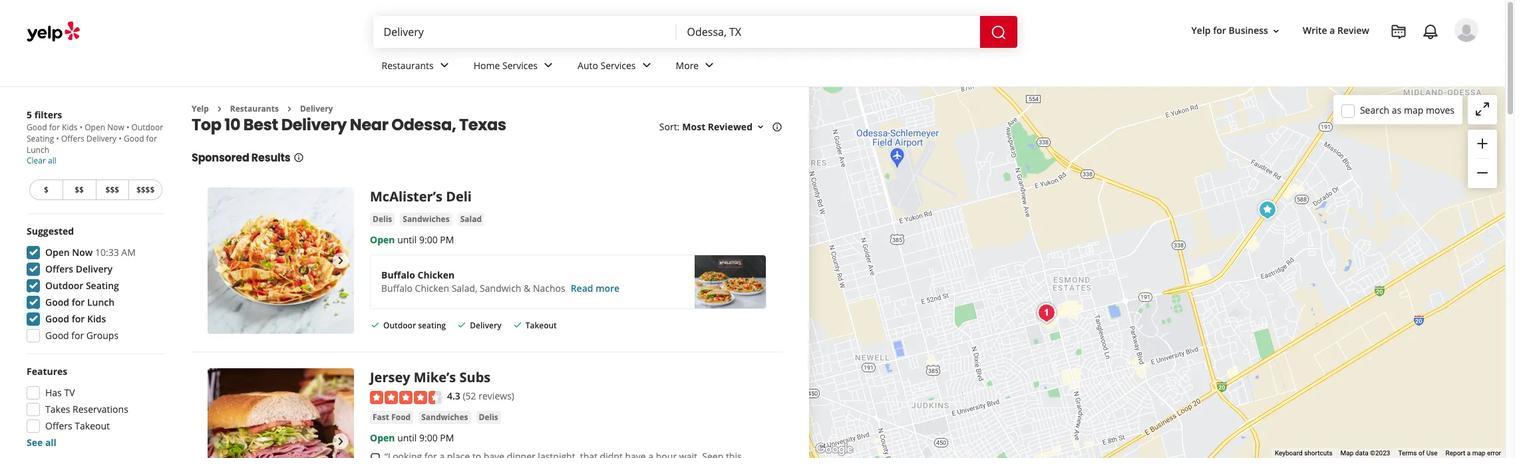 Task type: locate. For each thing, give the bounding box(es) containing it.
salad button
[[458, 213, 484, 227]]

0 horizontal spatial now
[[72, 246, 93, 259]]

buffalo
[[381, 269, 415, 282], [381, 282, 413, 295]]

24 chevron down v2 image left 'home'
[[436, 57, 452, 73]]

sandwiches button down 4.3
[[419, 411, 471, 424]]

delis for delis button associated with left delis link
[[373, 214, 392, 225]]

1 open until 9:00 pm from the top
[[370, 234, 454, 246]]

delis link down mcalister's
[[370, 213, 395, 227]]

1 horizontal spatial outdoor
[[131, 122, 163, 133]]

0 vertical spatial a
[[1330, 24, 1335, 37]]

0 horizontal spatial kids
[[62, 122, 78, 133]]

review
[[1337, 24, 1369, 37]]

0 horizontal spatial none field
[[384, 25, 666, 39]]

now up $$$ in the left top of the page
[[107, 122, 124, 133]]

1 vertical spatial offers
[[45, 263, 73, 275]]

yelp left 10
[[192, 103, 209, 114]]

1 none field from the left
[[384, 25, 666, 39]]

1 vertical spatial group
[[23, 225, 165, 347]]

good up good for kids
[[45, 296, 69, 309]]

0 vertical spatial kids
[[62, 122, 78, 133]]

2 16 chevron right v2 image from the left
[[284, 104, 295, 114]]

2 24 chevron down v2 image from the left
[[540, 57, 556, 73]]

16 chevron right v2 image for delivery
[[284, 104, 295, 114]]

24 chevron down v2 image inside restaurants "link"
[[436, 57, 452, 73]]

good down 5
[[27, 122, 47, 133]]

16 chevron right v2 image
[[214, 104, 225, 114], [284, 104, 295, 114]]

offers
[[61, 133, 84, 144], [45, 263, 73, 275], [45, 420, 72, 433]]

0 horizontal spatial delis button
[[370, 213, 395, 227]]

1 until from the top
[[397, 234, 417, 246]]

sandwiches button for delis
[[400, 213, 452, 227]]

slideshow element
[[208, 188, 354, 334], [208, 369, 354, 458]]

1 vertical spatial delis link
[[476, 411, 501, 424]]

top
[[192, 114, 221, 136]]

previous image
[[213, 434, 229, 450]]

restaurants
[[382, 59, 434, 72], [230, 103, 279, 114]]

0 vertical spatial 16 chevron down v2 image
[[1271, 26, 1282, 36]]

keyboard shortcuts button
[[1275, 449, 1333, 458]]

until for jersey
[[397, 432, 417, 444]]

all for clear all
[[48, 155, 56, 166]]

4.3
[[447, 390, 460, 403]]

until down mcalister's
[[397, 234, 417, 246]]

delis down mcalister's
[[373, 214, 392, 225]]

0 horizontal spatial outdoor
[[45, 279, 83, 292]]

16 chevron right v2 image for restaurants
[[214, 104, 225, 114]]

0 horizontal spatial restaurants
[[230, 103, 279, 114]]

a
[[1330, 24, 1335, 37], [1467, 450, 1471, 457]]

restaurants right the top
[[230, 103, 279, 114]]

1 horizontal spatial a
[[1467, 450, 1471, 457]]

0 vertical spatial sandwiches button
[[400, 213, 452, 227]]

24 chevron down v2 image
[[436, 57, 452, 73], [540, 57, 556, 73], [638, 57, 654, 73]]

services right 'home'
[[502, 59, 538, 72]]

1 vertical spatial 16 chevron down v2 image
[[755, 122, 766, 133]]

map data ©2023
[[1340, 450, 1390, 457]]

1 vertical spatial delis button
[[476, 411, 501, 424]]

chicken
[[418, 269, 455, 282], [415, 282, 449, 295]]

0 vertical spatial yelp
[[1191, 24, 1211, 37]]

1 vertical spatial delis
[[479, 412, 498, 423]]

outdoor left seating
[[383, 320, 416, 332]]

16 chevron down v2 image for yelp for business
[[1271, 26, 1282, 36]]

0 vertical spatial all
[[48, 155, 56, 166]]

1 vertical spatial outdoor
[[45, 279, 83, 292]]

24 chevron down v2 image right auto services
[[638, 57, 654, 73]]

chicken up salad,
[[418, 269, 455, 282]]

1 vertical spatial slideshow element
[[208, 369, 354, 458]]

open until 9:00 pm for jersey
[[370, 432, 454, 444]]

map right as
[[1404, 103, 1424, 116]]

24 chevron down v2 image inside home services link
[[540, 57, 556, 73]]

0 horizontal spatial restaurants link
[[230, 103, 279, 114]]

delis link
[[370, 213, 395, 227], [476, 411, 501, 424]]

group
[[1468, 130, 1497, 188], [23, 225, 165, 347], [23, 365, 165, 450]]

projects image
[[1391, 24, 1407, 40]]

0 vertical spatial 9:00
[[419, 234, 438, 246]]

jersey mike's subs link
[[370, 369, 491, 387]]

16 info v2 image
[[772, 122, 783, 133], [293, 153, 304, 163]]

takeout right 16 checkmark v2 image
[[525, 320, 557, 332]]

mcalister's
[[370, 188, 442, 206]]

1 vertical spatial chicken
[[415, 282, 449, 295]]

subs
[[459, 369, 491, 387]]

notifications image
[[1423, 24, 1439, 40]]

0 vertical spatial group
[[1468, 130, 1497, 188]]

good for lunch up $$
[[27, 133, 157, 156]]

delis down 4.3 (52 reviews)
[[479, 412, 498, 423]]

seating down the offers delivery
[[86, 279, 119, 292]]

1 services from the left
[[502, 59, 538, 72]]

jersey mike's subs image
[[208, 369, 354, 458]]

16 chevron right v2 image left delivery link
[[284, 104, 295, 114]]

0 vertical spatial slideshow element
[[208, 188, 354, 334]]

16 checkmark v2 image left outdoor seating
[[370, 320, 381, 331]]

1 vertical spatial kids
[[87, 313, 106, 325]]

has
[[45, 387, 62, 399]]

0 horizontal spatial seating
[[27, 133, 54, 144]]

pm for deli
[[440, 234, 454, 246]]

reviews)
[[479, 390, 514, 403]]

1 16 checkmark v2 image from the left
[[370, 320, 381, 331]]

1 vertical spatial sandwiches link
[[419, 411, 471, 424]]

open now 10:33 am
[[45, 246, 136, 259]]

mcalister's deli image
[[1033, 300, 1060, 327]]

pm down deli
[[440, 234, 454, 246]]

map for error
[[1472, 450, 1485, 457]]

1 vertical spatial sandwiches button
[[419, 411, 471, 424]]

good up good for groups
[[45, 313, 69, 325]]

chicken left salad,
[[415, 282, 449, 295]]

0 vertical spatial takeout
[[525, 320, 557, 332]]

0 horizontal spatial 16 checkmark v2 image
[[370, 320, 381, 331]]

1 horizontal spatial 16 checkmark v2 image
[[457, 320, 467, 331]]

2 horizontal spatial 24 chevron down v2 image
[[638, 57, 654, 73]]

offers down filters
[[61, 133, 84, 144]]

services right auto
[[601, 59, 636, 72]]

1 vertical spatial open until 9:00 pm
[[370, 432, 454, 444]]

24 chevron down v2 image inside auto services link
[[638, 57, 654, 73]]

restaurants link up odessa,
[[371, 48, 463, 87]]

delis button down 4.3 (52 reviews)
[[476, 411, 501, 424]]

auto services link
[[567, 48, 665, 87]]

outdoor seating down filters
[[27, 122, 163, 144]]

2 slideshow element from the top
[[208, 369, 354, 458]]

1 pm from the top
[[440, 234, 454, 246]]

offers for takeout
[[45, 420, 72, 433]]

0 vertical spatial buffalo
[[381, 269, 415, 282]]

1 horizontal spatial restaurants
[[382, 59, 434, 72]]

yelp for business button
[[1186, 19, 1287, 43]]

offers down takes
[[45, 420, 72, 433]]

0 vertical spatial 16 info v2 image
[[772, 122, 783, 133]]

shortcuts
[[1304, 450, 1333, 457]]

1 vertical spatial pm
[[440, 432, 454, 444]]

0 vertical spatial open until 9:00 pm
[[370, 234, 454, 246]]

16 chevron down v2 image for most reviewed
[[755, 122, 766, 133]]

0 vertical spatial pm
[[440, 234, 454, 246]]

for inside good for lunch
[[146, 133, 157, 144]]

next image
[[333, 434, 349, 450]]

None search field
[[373, 16, 1020, 48]]

offers down open now 10:33 am
[[45, 263, 73, 275]]

keyboard
[[1275, 450, 1303, 457]]

now
[[107, 122, 124, 133], [72, 246, 93, 259]]

sandwiches down 4.3
[[421, 412, 468, 423]]

16 chevron down v2 image inside the yelp for business button
[[1271, 26, 1282, 36]]

16 info v2 image right 'reviewed'
[[772, 122, 783, 133]]

16 chevron down v2 image right business
[[1271, 26, 1282, 36]]

sandwiches button down mcalister's deli link
[[400, 213, 452, 227]]

1 16 chevron right v2 image from the left
[[214, 104, 225, 114]]

buffalo chicken buffalo chicken salad, sandwich & nachos read more
[[381, 269, 620, 295]]

2 pm from the top
[[440, 432, 454, 444]]

am
[[121, 246, 136, 259]]

0 horizontal spatial yelp
[[192, 103, 209, 114]]

kids
[[62, 122, 78, 133], [87, 313, 106, 325]]

sandwiches link down 4.3
[[419, 411, 471, 424]]

sandwiches button
[[400, 213, 452, 227], [419, 411, 471, 424]]

restaurants link
[[371, 48, 463, 87], [230, 103, 279, 114]]

moves
[[1426, 103, 1455, 116]]

top 10 best delivery near odessa, texas
[[192, 114, 506, 136]]

1 vertical spatial good for lunch
[[45, 296, 115, 309]]

most
[[682, 121, 705, 133]]

0 horizontal spatial 16 chevron down v2 image
[[755, 122, 766, 133]]

pm down 4.3
[[440, 432, 454, 444]]

1 horizontal spatial 16 chevron right v2 image
[[284, 104, 295, 114]]

2 none field from the left
[[687, 25, 969, 39]]

good for groups
[[45, 329, 119, 342]]

0 vertical spatial lunch
[[27, 144, 49, 156]]

lunch
[[27, 144, 49, 156], [87, 296, 115, 309]]

google image
[[812, 441, 856, 458]]

0 horizontal spatial 16 chevron right v2 image
[[214, 104, 225, 114]]

1 horizontal spatial yelp
[[1191, 24, 1211, 37]]

1 horizontal spatial kids
[[87, 313, 106, 325]]

map for moves
[[1404, 103, 1424, 116]]

until for mcalister's
[[397, 234, 417, 246]]

delis
[[373, 214, 392, 225], [479, 412, 498, 423]]

fast
[[373, 412, 389, 423]]

filters
[[34, 108, 62, 121]]

1 horizontal spatial 16 chevron down v2 image
[[1271, 26, 1282, 36]]

2 9:00 from the top
[[419, 432, 438, 444]]

2 until from the top
[[397, 432, 417, 444]]

1 vertical spatial until
[[397, 432, 417, 444]]

open until 9:00 pm down mcalister's
[[370, 234, 454, 246]]

open until 9:00 pm down food
[[370, 432, 454, 444]]

restaurants link right the top
[[230, 103, 279, 114]]

sort:
[[659, 121, 680, 133]]

delivery up $$$ button
[[86, 133, 117, 144]]

1 horizontal spatial delis button
[[476, 411, 501, 424]]

16 checkmark v2 image for outdoor seating
[[370, 320, 381, 331]]

24 chevron down v2 image for home services
[[540, 57, 556, 73]]

good
[[27, 122, 47, 133], [124, 133, 144, 144], [45, 296, 69, 309], [45, 313, 69, 325], [45, 329, 69, 342]]

delis button down mcalister's
[[370, 213, 395, 227]]

0 vertical spatial delis
[[373, 214, 392, 225]]

9:00 down 4.3 star rating image
[[419, 432, 438, 444]]

outdoor down the offers delivery
[[45, 279, 83, 292]]

9:00
[[419, 234, 438, 246], [419, 432, 438, 444]]

1 vertical spatial lunch
[[87, 296, 115, 309]]

2 services from the left
[[601, 59, 636, 72]]

24 chevron down v2 image
[[701, 57, 717, 73]]

1 vertical spatial buffalo
[[381, 282, 413, 295]]

slideshow element for jersey mike's subs
[[208, 369, 354, 458]]

1 vertical spatial a
[[1467, 450, 1471, 457]]

2 horizontal spatial outdoor
[[383, 320, 416, 332]]

fast food button
[[370, 411, 413, 424]]

kids down filters
[[62, 122, 78, 133]]

1 vertical spatial all
[[45, 436, 56, 449]]

0 horizontal spatial map
[[1404, 103, 1424, 116]]

good down good for kids
[[45, 329, 69, 342]]

yelp inside button
[[1191, 24, 1211, 37]]

services
[[502, 59, 538, 72], [601, 59, 636, 72]]

yelp left business
[[1191, 24, 1211, 37]]

1 9:00 from the top
[[419, 234, 438, 246]]

a right report
[[1467, 450, 1471, 457]]

1 vertical spatial sandwiches
[[421, 412, 468, 423]]

0 horizontal spatial takeout
[[75, 420, 110, 433]]

0 horizontal spatial a
[[1330, 24, 1335, 37]]

1 horizontal spatial services
[[601, 59, 636, 72]]

open until 9:00 pm
[[370, 234, 454, 246], [370, 432, 454, 444]]

0 vertical spatial outdoor
[[131, 122, 163, 133]]

all
[[48, 155, 56, 166], [45, 436, 56, 449]]

previous image
[[213, 253, 229, 269]]

delivery left near
[[300, 103, 333, 114]]

1 vertical spatial 9:00
[[419, 432, 438, 444]]

seating inside outdoor seating
[[27, 133, 54, 144]]

2 vertical spatial offers
[[45, 420, 72, 433]]

2 open until 9:00 pm from the top
[[370, 432, 454, 444]]

outdoor seating down the offers delivery
[[45, 279, 119, 292]]

report a map error link
[[1446, 450, 1501, 457]]

0 vertical spatial delis button
[[370, 213, 395, 227]]

$
[[44, 184, 48, 196]]

1 vertical spatial outdoor seating
[[45, 279, 119, 292]]

odessa,
[[391, 114, 456, 136]]

results
[[251, 151, 290, 166]]

for up good for kids
[[72, 296, 85, 309]]

0 horizontal spatial lunch
[[27, 144, 49, 156]]

home services link
[[463, 48, 567, 87]]

1 vertical spatial 16 info v2 image
[[293, 153, 304, 163]]

takeout
[[525, 320, 557, 332], [75, 420, 110, 433]]

sandwiches button for fast food
[[419, 411, 471, 424]]

open
[[85, 122, 105, 133], [370, 234, 395, 246], [45, 246, 70, 259], [370, 432, 395, 444]]

yelp
[[1191, 24, 1211, 37], [192, 103, 209, 114]]

16 chevron down v2 image
[[1271, 26, 1282, 36], [755, 122, 766, 133]]

0 vertical spatial map
[[1404, 103, 1424, 116]]

sandwiches for delis
[[421, 412, 468, 423]]

delis link down 4.3 (52 reviews)
[[476, 411, 501, 424]]

•
[[80, 122, 83, 133], [126, 122, 129, 133], [56, 133, 59, 144], [119, 133, 122, 144]]

None field
[[384, 25, 666, 39], [687, 25, 969, 39]]

terms of use
[[1398, 450, 1438, 457]]

0 horizontal spatial 24 chevron down v2 image
[[436, 57, 452, 73]]

outdoor left the top
[[131, 122, 163, 133]]

sandwiches
[[403, 214, 450, 225], [421, 412, 468, 423]]

kids for good for kids
[[87, 313, 106, 325]]

kids up "groups"
[[87, 313, 106, 325]]

0 vertical spatial sandwiches
[[403, 214, 450, 225]]

1 horizontal spatial now
[[107, 122, 124, 133]]

1 horizontal spatial restaurants link
[[371, 48, 463, 87]]

1 buffalo from the top
[[381, 269, 415, 282]]

none field near
[[687, 25, 969, 39]]

0 vertical spatial until
[[397, 234, 417, 246]]

restaurants up odessa,
[[382, 59, 434, 72]]

lunch inside good for lunch
[[27, 144, 49, 156]]

sandwiches down mcalister's deli link
[[403, 214, 450, 225]]

1 horizontal spatial map
[[1472, 450, 1485, 457]]

until
[[397, 234, 417, 246], [397, 432, 417, 444]]

lunch up good for kids
[[87, 296, 115, 309]]

see all
[[27, 436, 56, 449]]

0 vertical spatial offers
[[61, 133, 84, 144]]

1 horizontal spatial 16 info v2 image
[[772, 122, 783, 133]]

for up "$$$$" button
[[146, 133, 157, 144]]

0 vertical spatial restaurants
[[382, 59, 434, 72]]

0 vertical spatial sandwiches link
[[400, 213, 452, 227]]

for
[[1213, 24, 1226, 37], [49, 122, 60, 133], [146, 133, 157, 144], [72, 296, 85, 309], [72, 313, 85, 325], [71, 329, 84, 342]]

good for lunch
[[27, 133, 157, 156], [45, 296, 115, 309]]

1 slideshow element from the top
[[208, 188, 354, 334]]

map left error
[[1472, 450, 1485, 457]]

delivery down open now 10:33 am
[[76, 263, 112, 275]]

0 vertical spatial delis link
[[370, 213, 395, 227]]

for left business
[[1213, 24, 1226, 37]]

$$
[[75, 184, 84, 196]]

1 horizontal spatial takeout
[[525, 320, 557, 332]]

for up good for groups
[[72, 313, 85, 325]]

good for lunch up good for kids
[[45, 296, 115, 309]]

now up the offers delivery
[[72, 246, 93, 259]]

all for see all
[[45, 436, 56, 449]]

takeout down takes reservations
[[75, 420, 110, 433]]

for down good for kids
[[71, 329, 84, 342]]

yelp link
[[192, 103, 209, 114]]

$$$
[[106, 184, 119, 196]]

more
[[596, 282, 620, 295]]

outdoor seating
[[27, 122, 163, 144], [45, 279, 119, 292]]

offers takeout
[[45, 420, 110, 433]]

a right 'write' at the right top of page
[[1330, 24, 1335, 37]]

16 checkmark v2 image
[[370, 320, 381, 331], [457, 320, 467, 331]]

16 speech v2 image
[[370, 452, 381, 458]]

pm for mike's
[[440, 432, 454, 444]]

more
[[676, 59, 699, 72]]

1 horizontal spatial 24 chevron down v2 image
[[540, 57, 556, 73]]

group containing suggested
[[23, 225, 165, 347]]

lunch down 5 filters
[[27, 144, 49, 156]]

9:00 down the mcalister's deli
[[419, 234, 438, 246]]

sandwich
[[480, 282, 521, 295]]

sandwiches link down mcalister's deli link
[[400, 213, 452, 227]]

3 24 chevron down v2 image from the left
[[638, 57, 654, 73]]

16 chevron down v2 image inside most reviewed dropdown button
[[755, 122, 766, 133]]

16 info v2 image right results
[[293, 153, 304, 163]]

16 checkmark v2 image right seating
[[457, 320, 467, 331]]

mcalister's deli link
[[370, 188, 472, 206]]

outdoor inside outdoor seating
[[131, 122, 163, 133]]

report
[[1446, 450, 1465, 457]]

2 16 checkmark v2 image from the left
[[457, 320, 467, 331]]

1 vertical spatial map
[[1472, 450, 1485, 457]]

until down food
[[397, 432, 417, 444]]

1 vertical spatial seating
[[86, 279, 119, 292]]

group containing features
[[23, 365, 165, 450]]

sandwiches link for fast food
[[419, 411, 471, 424]]

1 horizontal spatial none field
[[687, 25, 969, 39]]

seating up "clear all"
[[27, 133, 54, 144]]

services for auto services
[[601, 59, 636, 72]]

1 vertical spatial now
[[72, 246, 93, 259]]

16 chevron down v2 image right 'reviewed'
[[755, 122, 766, 133]]

16 chevron right v2 image right the yelp link
[[214, 104, 225, 114]]

1 24 chevron down v2 image from the left
[[436, 57, 452, 73]]

all right clear on the top left
[[48, 155, 56, 166]]

all right see
[[45, 436, 56, 449]]

9:00 for deli
[[419, 234, 438, 246]]

1 vertical spatial yelp
[[192, 103, 209, 114]]

24 chevron down v2 image left auto
[[540, 57, 556, 73]]



Task type: describe. For each thing, give the bounding box(es) containing it.
search as map moves
[[1360, 103, 1455, 116]]

best
[[243, 114, 278, 136]]

clear all
[[27, 155, 56, 166]]

jersey mike's subs
[[370, 369, 491, 387]]

report a map error
[[1446, 450, 1501, 457]]

fast food
[[373, 412, 411, 423]]

has tv
[[45, 387, 75, 399]]

good for kids • open now •
[[27, 122, 131, 133]]

clear all link
[[27, 155, 56, 166]]

for down filters
[[49, 122, 60, 133]]

terms of use link
[[1398, 450, 1438, 457]]

search image
[[990, 24, 1006, 40]]

mcalister's deli image
[[208, 188, 354, 334]]

0 vertical spatial chicken
[[418, 269, 455, 282]]

restaurants inside "link"
[[382, 59, 434, 72]]

search
[[1360, 103, 1389, 116]]

2 buffalo from the top
[[381, 282, 413, 295]]

near
[[350, 114, 388, 136]]

zoom out image
[[1475, 165, 1490, 181]]

2 vertical spatial outdoor
[[383, 320, 416, 332]]

a for report
[[1467, 450, 1471, 457]]

as
[[1392, 103, 1402, 116]]

of
[[1419, 450, 1425, 457]]

4.3 star rating image
[[370, 391, 442, 404]]

read
[[571, 282, 593, 295]]

salad
[[460, 214, 482, 225]]

0 vertical spatial good for lunch
[[27, 133, 157, 156]]

kids for good for kids • open now •
[[62, 122, 78, 133]]

$$ button
[[62, 180, 95, 200]]

write
[[1303, 24, 1327, 37]]

use
[[1426, 450, 1438, 457]]

most reviewed button
[[682, 121, 766, 133]]

yelp for business
[[1191, 24, 1268, 37]]

business categories element
[[371, 48, 1479, 87]]

seating
[[418, 320, 446, 332]]

data
[[1355, 450, 1368, 457]]

1 horizontal spatial lunch
[[87, 296, 115, 309]]

delis button for rightmost delis link
[[476, 411, 501, 424]]

most reviewed
[[682, 121, 753, 133]]

$$$$ button
[[129, 180, 162, 200]]

terms
[[1398, 450, 1417, 457]]

home
[[474, 59, 500, 72]]

10
[[224, 114, 240, 136]]

sandwiches link for delis
[[400, 213, 452, 227]]

mcalister's deli
[[370, 188, 472, 206]]

Near text field
[[687, 25, 969, 39]]

0 vertical spatial now
[[107, 122, 124, 133]]

1 vertical spatial restaurants link
[[230, 103, 279, 114]]

reservations
[[73, 403, 128, 416]]

takes reservations
[[45, 403, 128, 416]]

keyboard shortcuts
[[1275, 450, 1333, 457]]

4.3 (52 reviews)
[[447, 390, 514, 403]]

(52
[[463, 390, 476, 403]]

sandwiches for salad
[[403, 214, 450, 225]]

auto
[[578, 59, 598, 72]]

yelp for the yelp link
[[192, 103, 209, 114]]

outdoor seating
[[383, 320, 446, 332]]

good up $$$$
[[124, 133, 144, 144]]

reviewed
[[708, 121, 753, 133]]

features
[[27, 365, 67, 378]]

food
[[391, 412, 411, 423]]

mike's
[[414, 369, 456, 387]]

tv
[[64, 387, 75, 399]]

zoom in image
[[1475, 136, 1490, 152]]

good for kids
[[45, 313, 106, 325]]

auto services
[[578, 59, 636, 72]]

offers delivery
[[45, 263, 112, 275]]

offers for delivery
[[45, 263, 73, 275]]

salad link
[[458, 213, 484, 227]]

delivery right best
[[281, 114, 347, 136]]

©2023
[[1370, 450, 1390, 457]]

fast food link
[[370, 411, 413, 424]]

a for write
[[1330, 24, 1335, 37]]

groups
[[86, 329, 119, 342]]

services for home services
[[502, 59, 538, 72]]

jersey mike's subs image
[[1254, 197, 1281, 224]]

delis for delis button for rightmost delis link
[[479, 412, 498, 423]]

24 chevron down v2 image for auto services
[[638, 57, 654, 73]]

more link
[[665, 48, 728, 87]]

yelp for yelp for business
[[1191, 24, 1211, 37]]

deli
[[446, 188, 472, 206]]

for inside button
[[1213, 24, 1226, 37]]

sponsored results
[[192, 151, 290, 166]]

0 vertical spatial outdoor seating
[[27, 122, 163, 144]]

nachos
[[533, 282, 565, 295]]

user actions element
[[1181, 17, 1497, 98]]

suggested
[[27, 225, 74, 238]]

16 checkmark v2 image
[[512, 320, 523, 331]]

0 horizontal spatial 16 info v2 image
[[293, 153, 304, 163]]

expand map image
[[1475, 101, 1490, 117]]

slideshow element for mcalister's deli
[[208, 188, 354, 334]]

• offers delivery •
[[54, 133, 124, 144]]

9:00 for mike's
[[419, 432, 438, 444]]

takes
[[45, 403, 70, 416]]

1 vertical spatial takeout
[[75, 420, 110, 433]]

next image
[[333, 253, 349, 269]]

write a review link
[[1297, 19, 1375, 43]]

jersey
[[370, 369, 410, 387]]

see
[[27, 436, 43, 449]]

business
[[1229, 24, 1268, 37]]

open until 9:00 pm for mcalister's
[[370, 234, 454, 246]]

10:33
[[95, 246, 119, 259]]

none field find
[[384, 25, 666, 39]]

1 horizontal spatial delis link
[[476, 411, 501, 424]]

delivery left 16 checkmark v2 image
[[470, 320, 501, 332]]

map region
[[728, 33, 1515, 458]]

24 chevron down v2 image for restaurants
[[436, 57, 452, 73]]

$ button
[[29, 180, 62, 200]]

delis button for left delis link
[[370, 213, 395, 227]]

mcalister's deli image
[[1033, 300, 1060, 327]]

16 checkmark v2 image for delivery
[[457, 320, 467, 331]]

clear
[[27, 155, 46, 166]]

see all button
[[27, 436, 56, 449]]

&
[[524, 282, 531, 295]]

0 horizontal spatial delis link
[[370, 213, 395, 227]]

5
[[27, 108, 32, 121]]

$$$$
[[136, 184, 155, 196]]

0 vertical spatial restaurants link
[[371, 48, 463, 87]]

map
[[1340, 450, 1354, 457]]

5 filters
[[27, 108, 62, 121]]

sponsored
[[192, 151, 249, 166]]

1 vertical spatial restaurants
[[230, 103, 279, 114]]

1 horizontal spatial seating
[[86, 279, 119, 292]]

texas
[[459, 114, 506, 136]]

home services
[[474, 59, 538, 72]]

Find text field
[[384, 25, 666, 39]]



Task type: vqa. For each thing, say whether or not it's contained in the screenshot.
first the buffalo from the bottom of the buffalo chicken buffalo chicken salad, sandwich & nachos read more
yes



